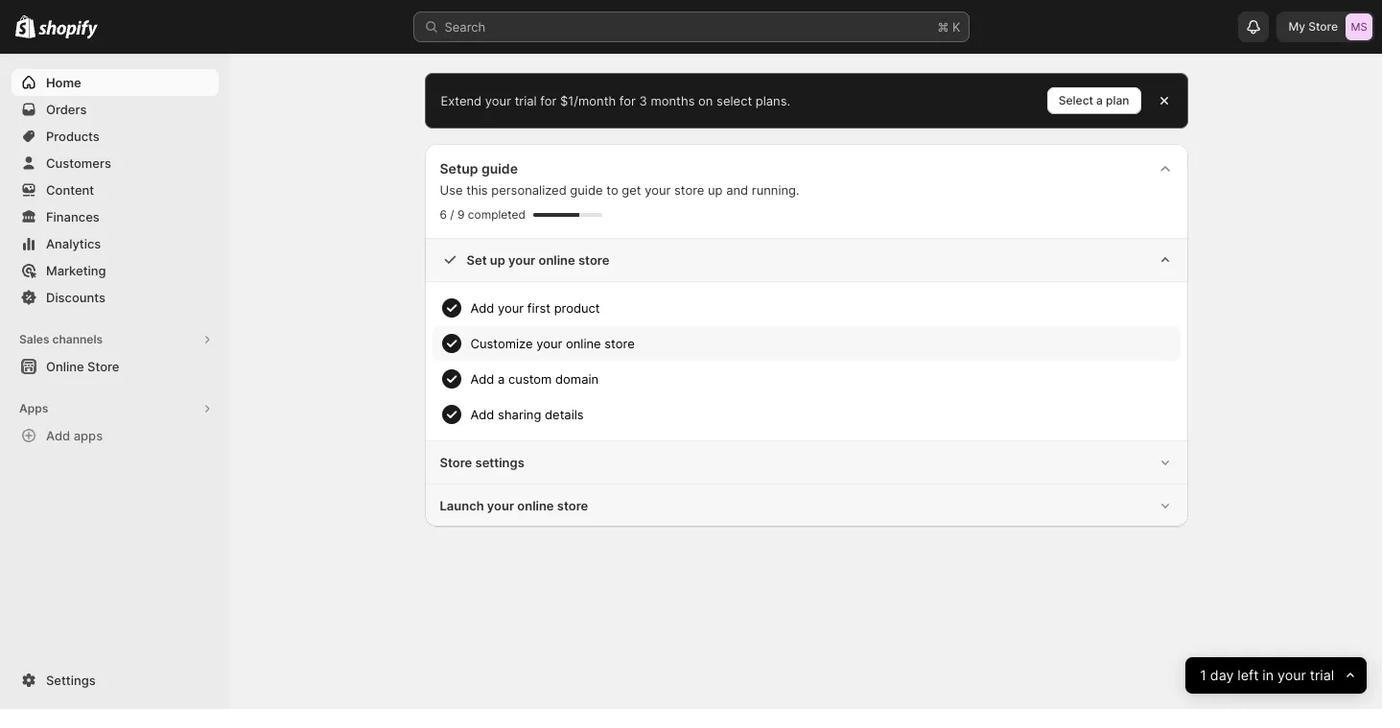 Task type: vqa. For each thing, say whether or not it's contained in the screenshot.
Add apps button
yes



Task type: locate. For each thing, give the bounding box(es) containing it.
marketing
[[46, 263, 106, 278]]

finances link
[[12, 203, 219, 230]]

0 vertical spatial up
[[708, 182, 723, 198]]

for
[[541, 93, 557, 108], [620, 93, 636, 108]]

and
[[727, 182, 749, 198]]

store right my
[[1309, 19, 1339, 34]]

add your first product
[[471, 300, 600, 316]]

9
[[458, 207, 465, 222]]

discounts
[[46, 290, 106, 305]]

launch your online store
[[440, 498, 588, 513]]

first
[[528, 300, 551, 316]]

1 horizontal spatial guide
[[570, 182, 603, 198]]

trial right in
[[1310, 666, 1335, 684]]

3
[[640, 93, 647, 108]]

store up launch
[[440, 455, 472, 470]]

plan
[[1106, 93, 1130, 107]]

home link
[[12, 69, 219, 96]]

add for add sharing details
[[471, 407, 495, 422]]

2 for from the left
[[620, 93, 636, 108]]

launch your online store button
[[425, 485, 1188, 527]]

trial
[[515, 93, 537, 108], [1310, 666, 1335, 684]]

extend your trial for $1/month for 3 months on select plans.
[[441, 93, 791, 108]]

my store
[[1289, 19, 1339, 34]]

guide left to
[[570, 182, 603, 198]]

online down settings
[[517, 498, 554, 513]]

1 horizontal spatial store
[[440, 455, 472, 470]]

2 horizontal spatial store
[[1309, 19, 1339, 34]]

add for add apps
[[46, 428, 70, 443]]

2 vertical spatial online
[[517, 498, 554, 513]]

launch
[[440, 498, 484, 513]]

store settings
[[440, 455, 525, 470]]

2 vertical spatial store
[[440, 455, 472, 470]]

this
[[467, 182, 488, 198]]

up right set
[[490, 252, 506, 268]]

1 horizontal spatial up
[[708, 182, 723, 198]]

a left "plan"
[[1097, 93, 1103, 107]]

guide up this
[[482, 160, 518, 177]]

1 vertical spatial a
[[498, 371, 505, 387]]

setup
[[440, 160, 478, 177]]

add left sharing
[[471, 407, 495, 422]]

store for online store
[[87, 359, 119, 374]]

0 horizontal spatial a
[[498, 371, 505, 387]]

⌘
[[938, 19, 949, 35]]

add inside dropdown button
[[471, 371, 495, 387]]

trial left $1/month
[[515, 93, 537, 108]]

personalized
[[492, 182, 567, 198]]

0 horizontal spatial for
[[541, 93, 557, 108]]

1 vertical spatial online
[[566, 336, 601, 351]]

add for add a custom domain
[[471, 371, 495, 387]]

0 horizontal spatial up
[[490, 252, 506, 268]]

add inside dropdown button
[[471, 407, 495, 422]]

your
[[485, 93, 511, 108], [645, 182, 671, 198], [509, 252, 536, 268], [498, 300, 524, 316], [537, 336, 563, 351], [487, 498, 514, 513], [1278, 666, 1306, 684]]

online inside dropdown button
[[517, 498, 554, 513]]

your right in
[[1278, 666, 1306, 684]]

running.
[[752, 182, 800, 198]]

to
[[607, 182, 619, 198]]

1 horizontal spatial a
[[1097, 93, 1103, 107]]

setup guide
[[440, 160, 518, 177]]

online up first
[[539, 252, 576, 268]]

add left "apps"
[[46, 428, 70, 443]]

domain
[[556, 371, 599, 387]]

search
[[445, 19, 486, 35]]

1 horizontal spatial for
[[620, 93, 636, 108]]

select a plan link
[[1048, 87, 1141, 114]]

your left first
[[498, 300, 524, 316]]

1 vertical spatial up
[[490, 252, 506, 268]]

shopify image
[[39, 20, 98, 39]]

6 / 9 completed
[[440, 207, 526, 222]]

0 vertical spatial trial
[[515, 93, 537, 108]]

add
[[471, 300, 495, 316], [471, 371, 495, 387], [471, 407, 495, 422], [46, 428, 70, 443]]

1 vertical spatial trial
[[1310, 666, 1335, 684]]

a inside dropdown button
[[498, 371, 505, 387]]

add inside dropdown button
[[471, 300, 495, 316]]

for left $1/month
[[541, 93, 557, 108]]

for left the 3
[[620, 93, 636, 108]]

1 horizontal spatial trial
[[1310, 666, 1335, 684]]

0 horizontal spatial store
[[87, 359, 119, 374]]

marketing link
[[12, 257, 219, 284]]

store
[[675, 182, 705, 198], [579, 252, 610, 268], [605, 336, 635, 351], [557, 498, 588, 513]]

online store link
[[12, 353, 219, 380]]

store
[[1309, 19, 1339, 34], [87, 359, 119, 374], [440, 455, 472, 470]]

details
[[545, 407, 584, 422]]

select
[[1059, 93, 1094, 107]]

up
[[708, 182, 723, 198], [490, 252, 506, 268]]

0 horizontal spatial guide
[[482, 160, 518, 177]]

add up 'customize' on the top
[[471, 300, 495, 316]]

sales
[[19, 332, 49, 346]]

your down first
[[537, 336, 563, 351]]

left
[[1238, 666, 1259, 684]]

1 vertical spatial store
[[87, 359, 119, 374]]

a left custom
[[498, 371, 505, 387]]

apps
[[74, 428, 103, 443]]

1 vertical spatial guide
[[570, 182, 603, 198]]

a
[[1097, 93, 1103, 107], [498, 371, 505, 387]]

store down "sales channels" button
[[87, 359, 119, 374]]

finances
[[46, 209, 100, 225]]

up left and
[[708, 182, 723, 198]]

online
[[46, 359, 84, 374]]

online up domain on the bottom
[[566, 336, 601, 351]]

add for add your first product
[[471, 300, 495, 316]]

0 horizontal spatial trial
[[515, 93, 537, 108]]

0 vertical spatial a
[[1097, 93, 1103, 107]]

analytics link
[[12, 230, 219, 257]]

product
[[554, 300, 600, 316]]

1
[[1200, 666, 1207, 684]]

add down 'customize' on the top
[[471, 371, 495, 387]]

your right get
[[645, 182, 671, 198]]

online
[[539, 252, 576, 268], [566, 336, 601, 351], [517, 498, 554, 513]]

months
[[651, 93, 695, 108]]

0 vertical spatial store
[[1309, 19, 1339, 34]]

guide
[[482, 160, 518, 177], [570, 182, 603, 198]]

up inside the set up your online store dropdown button
[[490, 252, 506, 268]]

store inside button
[[87, 359, 119, 374]]

/
[[450, 207, 454, 222]]

add inside button
[[46, 428, 70, 443]]

store inside dropdown button
[[440, 455, 472, 470]]

extend
[[441, 93, 482, 108]]

0 vertical spatial guide
[[482, 160, 518, 177]]

set
[[467, 252, 487, 268]]

sales channels
[[19, 332, 103, 346]]



Task type: describe. For each thing, give the bounding box(es) containing it.
custom
[[509, 371, 552, 387]]

online for launch your online store
[[517, 498, 554, 513]]

plans.
[[756, 93, 791, 108]]

day
[[1210, 666, 1234, 684]]

get
[[622, 182, 641, 198]]

1 day left in your trial button
[[1186, 657, 1367, 694]]

$1/month
[[560, 93, 616, 108]]

a for select
[[1097, 93, 1103, 107]]

1 day left in your trial
[[1200, 666, 1335, 684]]

customize
[[471, 336, 533, 351]]

online store
[[46, 359, 119, 374]]

apps
[[19, 401, 48, 415]]

⌘ k
[[938, 19, 961, 35]]

on
[[699, 93, 713, 108]]

your right set
[[509, 252, 536, 268]]

products
[[46, 129, 100, 144]]

0 vertical spatial online
[[539, 252, 576, 268]]

settings
[[46, 673, 96, 688]]

store settings button
[[425, 441, 1188, 484]]

your right launch
[[487, 498, 514, 513]]

content link
[[12, 177, 219, 203]]

store inside dropdown button
[[557, 498, 588, 513]]

use
[[440, 182, 463, 198]]

6
[[440, 207, 447, 222]]

home
[[46, 75, 81, 90]]

set up your online store button
[[425, 239, 1188, 282]]

set up your online store
[[467, 252, 610, 268]]

shopify image
[[15, 15, 36, 38]]

channels
[[52, 332, 103, 346]]

customers
[[46, 155, 111, 171]]

customize your online store
[[471, 336, 635, 351]]

use this personalized guide to get your store up and running.
[[440, 182, 800, 198]]

add sharing details
[[471, 407, 584, 422]]

a for add
[[498, 371, 505, 387]]

k
[[953, 19, 961, 35]]

online store button
[[0, 353, 230, 380]]

in
[[1263, 666, 1274, 684]]

your right extend
[[485, 93, 511, 108]]

trial inside dropdown button
[[1310, 666, 1335, 684]]

add a custom domain
[[471, 371, 599, 387]]

settings
[[475, 455, 525, 470]]

my store image
[[1346, 13, 1373, 40]]

my
[[1289, 19, 1306, 34]]

orders link
[[12, 96, 219, 123]]

customers link
[[12, 150, 219, 177]]

add apps button
[[12, 422, 219, 449]]

add a custom domain button
[[471, 362, 1173, 396]]

1 for from the left
[[541, 93, 557, 108]]

add apps
[[46, 428, 103, 443]]

products link
[[12, 123, 219, 150]]

apps button
[[12, 395, 219, 422]]

customize your online store button
[[471, 326, 1173, 361]]

analytics
[[46, 236, 101, 251]]

content
[[46, 182, 94, 198]]

add sharing details button
[[471, 397, 1173, 432]]

online for customize your online store
[[566, 336, 601, 351]]

store for my store
[[1309, 19, 1339, 34]]

sharing
[[498, 407, 542, 422]]

add your first product button
[[471, 291, 1173, 325]]

settings link
[[12, 667, 219, 694]]

orders
[[46, 102, 87, 117]]

sales channels button
[[12, 326, 219, 353]]

select a plan
[[1059, 93, 1130, 107]]

completed
[[468, 207, 526, 222]]

discounts link
[[12, 284, 219, 311]]

select
[[717, 93, 752, 108]]



